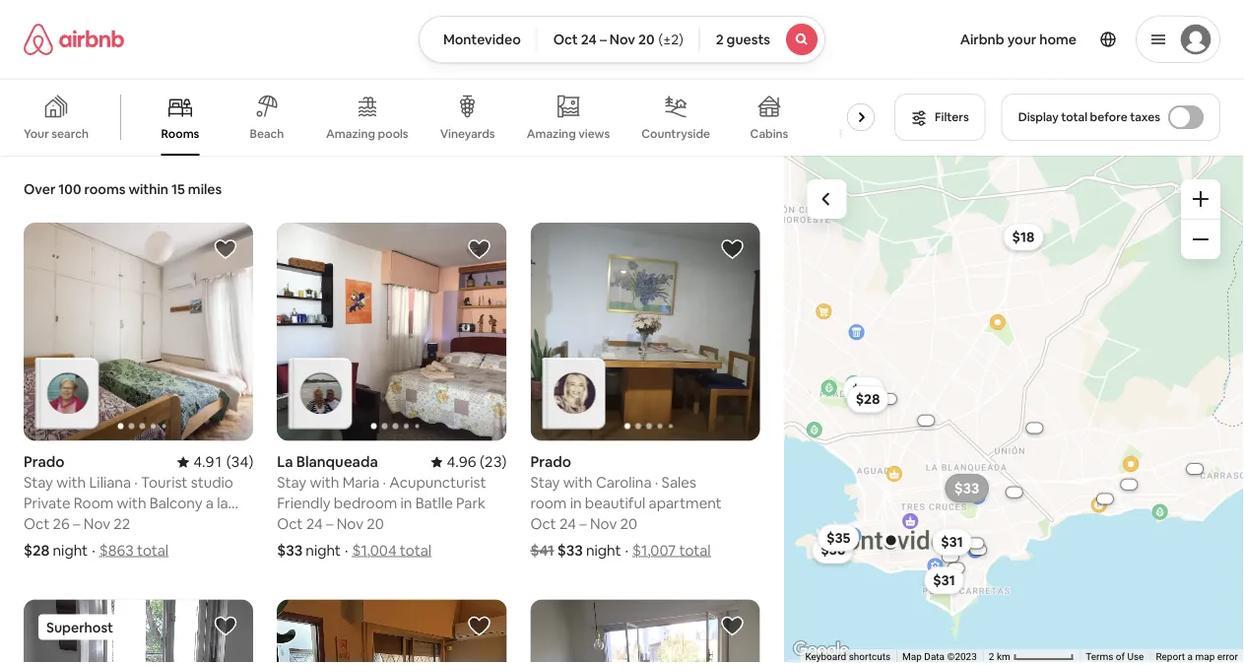 Task type: describe. For each thing, give the bounding box(es) containing it.
1 vertical spatial $33 button
[[945, 474, 990, 504]]

maria
[[343, 473, 380, 492]]

$18
[[1013, 229, 1035, 246]]

$35
[[827, 530, 851, 547]]

amazing pools
[[326, 126, 409, 141]]

22
[[114, 515, 130, 534]]

friendly
[[277, 494, 331, 513]]

nov inside search box
[[610, 31, 636, 48]]

acupuncturist
[[390, 473, 486, 492]]

0 horizontal spatial $33 button
[[843, 377, 885, 405]]

bedroom
[[334, 494, 397, 513]]

prado for prado stay with carolina · sales room in beautiful apartment oct 24 – nov 20 $41 $33 night · $1,007 total
[[531, 452, 571, 472]]

google image
[[789, 638, 854, 663]]

amazing for amazing views
[[527, 126, 576, 141]]

profile element
[[850, 0, 1221, 79]]

oct 24 – nov 20 (±2)
[[554, 31, 684, 48]]

add to wishlist: prado image
[[721, 238, 745, 261]]

your search
[[24, 126, 89, 141]]

carolina
[[596, 473, 652, 492]]

$1,004
[[352, 541, 397, 560]]

batlle
[[416, 494, 453, 513]]

with inside la blanqueada stay with maria · acupuncturist friendly bedroom in batlle park oct 24 – nov 20 $33 night · $1,004 total
[[310, 473, 339, 492]]

$36
[[821, 542, 846, 560]]

– inside search box
[[600, 31, 607, 48]]

park
[[456, 494, 486, 513]]

nov inside 'prado stay with carolina · sales room in beautiful apartment oct 24 – nov 20 $41 $33 night · $1,007 total'
[[590, 515, 617, 534]]

countryside
[[642, 126, 710, 141]]

cabins
[[751, 126, 789, 141]]

oct 26 – nov 22 $28 night · $863 total
[[24, 515, 169, 560]]

$33 inside 'prado stay with carolina · sales room in beautiful apartment oct 24 – nov 20 $41 $33 night · $1,007 total'
[[558, 541, 583, 560]]

filters button
[[895, 94, 986, 141]]

apartment
[[649, 494, 722, 513]]

4.91 (34)
[[193, 452, 253, 472]]

4.91 out of 5 average rating,  34 reviews image
[[178, 452, 253, 472]]

$18 button
[[1004, 224, 1044, 251]]

la
[[277, 452, 293, 472]]

pools
[[378, 126, 409, 141]]

(23)
[[480, 452, 507, 472]]

montevideo
[[443, 31, 521, 48]]

(±2)
[[659, 31, 684, 48]]

la blanqueada stay with maria · acupuncturist friendly bedroom in batlle park oct 24 – nov 20 $33 night · $1,004 total
[[277, 452, 486, 560]]

total inside display total before taxes "button"
[[1062, 109, 1088, 125]]

with for prado stay with carolina · sales room in beautiful apartment oct 24 – nov 20 $41 $33 night · $1,007 total
[[563, 473, 593, 492]]

report a map error link
[[1157, 651, 1239, 663]]

vineyards
[[440, 126, 495, 141]]

taxes
[[1131, 109, 1161, 125]]

before
[[1091, 109, 1128, 125]]

4.96
[[447, 452, 477, 472]]

liliana
[[89, 473, 131, 492]]

2 guests button
[[699, 16, 826, 63]]

24 inside 'prado stay with carolina · sales room in beautiful apartment oct 24 – nov 20 $41 $33 night · $1,007 total'
[[560, 515, 576, 534]]

montevideo button
[[419, 16, 538, 63]]

airbnb
[[961, 31, 1005, 48]]

night inside 'prado stay with carolina · sales room in beautiful apartment oct 24 – nov 20 $41 $33 night · $1,007 total'
[[586, 541, 621, 560]]

add to wishlist: parque batlle - villa dolores image
[[468, 615, 491, 638]]

group containing amazing views
[[0, 79, 884, 156]]

your
[[1008, 31, 1037, 48]]

your
[[24, 126, 49, 141]]

$863
[[99, 541, 134, 560]]

oct right montevideo
[[554, 31, 578, 48]]

· inside prado stay with liliana · tourist studio
[[134, 473, 138, 492]]

nov inside la blanqueada stay with maria · acupuncturist friendly bedroom in batlle park oct 24 – nov 20 $33 night · $1,004 total
[[337, 515, 364, 534]]

$1,007
[[633, 541, 676, 560]]

· left $1,007 on the right of page
[[625, 541, 629, 560]]

$1,004 total button
[[352, 541, 432, 560]]

(34)
[[226, 452, 253, 472]]

display total before taxes button
[[1002, 94, 1221, 141]]

shortcuts
[[849, 651, 891, 663]]

26
[[53, 515, 70, 534]]

20 inside search box
[[639, 31, 655, 48]]

2 for 2 km
[[989, 651, 995, 663]]

farms
[[840, 126, 873, 141]]

room
[[531, 494, 567, 513]]

sales
[[662, 473, 697, 492]]

total inside la blanqueada stay with maria · acupuncturist friendly bedroom in batlle park oct 24 – nov 20 $33 night · $1,004 total
[[400, 541, 432, 560]]

©2023
[[948, 651, 978, 663]]

rooms
[[84, 180, 126, 198]]

amazing views
[[527, 126, 610, 141]]

· left $1,004
[[345, 541, 348, 560]]

of
[[1117, 651, 1126, 663]]

map
[[1196, 651, 1216, 663]]

over 100 rooms within 15 miles
[[24, 180, 222, 198]]

$28 inside button
[[856, 391, 880, 409]]

· right maria
[[383, 473, 386, 492]]

$28 inside the oct 26 – nov 22 $28 night · $863 total
[[24, 541, 50, 560]]

$33 inside la blanqueada stay with maria · acupuncturist friendly bedroom in batlle park oct 24 – nov 20 $33 night · $1,004 total
[[277, 541, 303, 560]]

· inside the oct 26 – nov 22 $28 night · $863 total
[[92, 541, 95, 560]]

$31 for $31 button to the top
[[941, 534, 964, 552]]

keyboard
[[806, 651, 847, 663]]

total inside 'prado stay with carolina · sales room in beautiful apartment oct 24 – nov 20 $41 $33 night · $1,007 total'
[[679, 541, 711, 560]]



Task type: locate. For each thing, give the bounding box(es) containing it.
None search field
[[419, 16, 826, 63]]

map
[[903, 651, 922, 663]]

$31 button
[[932, 529, 972, 557], [925, 568, 965, 595]]

1 horizontal spatial prado
[[531, 452, 571, 472]]

– right 26
[[73, 515, 80, 534]]

2 inside "button"
[[716, 31, 724, 48]]

stay for prado stay with liliana · tourist studio
[[24, 473, 53, 492]]

1 vertical spatial $28
[[24, 541, 50, 560]]

$33 button
[[843, 377, 885, 405], [945, 474, 990, 504]]

with down blanqueada
[[310, 473, 339, 492]]

3 stay from the left
[[531, 473, 560, 492]]

in left batlle
[[401, 494, 412, 513]]

views
[[579, 126, 610, 141]]

prado inside prado stay with liliana · tourist studio
[[24, 452, 64, 472]]

km
[[997, 651, 1011, 663]]

1 horizontal spatial with
[[310, 473, 339, 492]]

terms
[[1086, 651, 1114, 663]]

data
[[925, 651, 945, 663]]

total inside the oct 26 – nov 22 $28 night · $863 total
[[137, 541, 169, 560]]

0 horizontal spatial in
[[401, 494, 412, 513]]

0 vertical spatial $31
[[941, 534, 964, 552]]

total left before
[[1062, 109, 1088, 125]]

2 with from the left
[[310, 473, 339, 492]]

0 vertical spatial $33 button
[[843, 377, 885, 405]]

zoom out image
[[1193, 232, 1209, 247]]

– left the (±2) on the right top of the page
[[600, 31, 607, 48]]

with
[[56, 473, 86, 492], [310, 473, 339, 492], [563, 473, 593, 492]]

night inside la blanqueada stay with maria · acupuncturist friendly bedroom in batlle park oct 24 – nov 20 $33 night · $1,004 total
[[306, 541, 341, 560]]

20 left the (±2) on the right top of the page
[[639, 31, 655, 48]]

total right "$863"
[[137, 541, 169, 560]]

stay inside prado stay with liliana · tourist studio
[[24, 473, 53, 492]]

2 horizontal spatial with
[[563, 473, 593, 492]]

with inside prado stay with liliana · tourist studio
[[56, 473, 86, 492]]

0 horizontal spatial stay
[[24, 473, 53, 492]]

with left liliana
[[56, 473, 86, 492]]

prado for prado stay with liliana · tourist studio
[[24, 452, 64, 472]]

· right liliana
[[134, 473, 138, 492]]

1 night from the left
[[53, 541, 88, 560]]

within 15 miles
[[129, 180, 222, 198]]

$31
[[941, 534, 964, 552], [933, 572, 956, 590]]

2 prado from the left
[[531, 452, 571, 472]]

rooms
[[161, 126, 199, 141]]

terms of use
[[1086, 651, 1145, 663]]

2 km button
[[984, 649, 1081, 663]]

$33
[[852, 382, 876, 400], [955, 480, 980, 499], [277, 541, 303, 560], [558, 541, 583, 560]]

prado
[[24, 452, 64, 472], [531, 452, 571, 472]]

prado up room
[[531, 452, 571, 472]]

keyboard shortcuts button
[[806, 650, 891, 663]]

map data ©2023
[[903, 651, 978, 663]]

airbnb your home link
[[949, 19, 1089, 60]]

prado stay with liliana · tourist studio
[[24, 452, 233, 492]]

group
[[0, 79, 884, 156], [24, 223, 253, 441], [277, 223, 507, 441], [531, 223, 760, 441], [24, 600, 253, 663], [277, 600, 507, 663], [531, 600, 760, 663]]

nov down beautiful
[[590, 515, 617, 534]]

oct left 26
[[24, 515, 50, 534]]

studio
[[191, 473, 233, 492]]

1 stay from the left
[[24, 473, 53, 492]]

use
[[1128, 651, 1145, 663]]

$1,007 total button
[[633, 541, 711, 560]]

3 with from the left
[[563, 473, 593, 492]]

airbnb your home
[[961, 31, 1077, 48]]

24 left the (±2) on the right top of the page
[[581, 31, 597, 48]]

with inside 'prado stay with carolina · sales room in beautiful apartment oct 24 – nov 20 $41 $33 night · $1,007 total'
[[563, 473, 593, 492]]

2 left guests
[[716, 31, 724, 48]]

0 vertical spatial $31 button
[[932, 529, 972, 557]]

0 horizontal spatial with
[[56, 473, 86, 492]]

amazing left views
[[527, 126, 576, 141]]

1 vertical spatial 2
[[989, 651, 995, 663]]

beautiful
[[585, 494, 646, 513]]

in right room
[[570, 494, 582, 513]]

night inside the oct 26 – nov 22 $28 night · $863 total
[[53, 541, 88, 560]]

filters
[[935, 109, 969, 125]]

over
[[24, 180, 55, 198]]

2
[[716, 31, 724, 48], [989, 651, 995, 663]]

24 down room
[[560, 515, 576, 534]]

0 horizontal spatial amazing
[[326, 126, 375, 141]]

add to wishlist: pocitos image
[[721, 615, 745, 638]]

oct down friendly
[[277, 515, 303, 534]]

$863 total button
[[99, 541, 169, 560]]

night
[[53, 541, 88, 560], [306, 541, 341, 560], [586, 541, 621, 560]]

oct inside 'prado stay with carolina · sales room in beautiful apartment oct 24 – nov 20 $41 $33 night · $1,007 total'
[[531, 515, 557, 534]]

stay inside 'prado stay with carolina · sales room in beautiful apartment oct 24 – nov 20 $41 $33 night · $1,007 total'
[[531, 473, 560, 492]]

add to wishlist: prado image
[[214, 238, 238, 261]]

stay down la
[[277, 473, 307, 492]]

guests
[[727, 31, 771, 48]]

– inside the oct 26 – nov 22 $28 night · $863 total
[[73, 515, 80, 534]]

amazing for amazing pools
[[326, 126, 375, 141]]

a
[[1188, 651, 1194, 663]]

oct down room
[[531, 515, 557, 534]]

total right $1,004
[[400, 541, 432, 560]]

2 stay from the left
[[277, 473, 307, 492]]

2 horizontal spatial 24
[[581, 31, 597, 48]]

– down friendly
[[326, 515, 334, 534]]

nov left the 22
[[84, 515, 110, 534]]

add to wishlist: la blanqueada image
[[468, 238, 491, 261]]

0 vertical spatial $28
[[856, 391, 880, 409]]

1 horizontal spatial amazing
[[527, 126, 576, 141]]

display total before taxes
[[1019, 109, 1161, 125]]

nov
[[610, 31, 636, 48], [84, 515, 110, 534], [337, 515, 364, 534], [590, 515, 617, 534]]

search
[[52, 126, 89, 141]]

$41
[[531, 541, 554, 560]]

total
[[1062, 109, 1088, 125], [137, 541, 169, 560], [400, 541, 432, 560], [679, 541, 711, 560]]

2 night from the left
[[306, 541, 341, 560]]

2 horizontal spatial stay
[[531, 473, 560, 492]]

1 vertical spatial $31
[[933, 572, 956, 590]]

oct inside the oct 26 – nov 22 $28 night · $863 total
[[24, 515, 50, 534]]

blanqueada
[[296, 452, 378, 472]]

4.96 out of 5 average rating,  23 reviews image
[[431, 452, 507, 472]]

2 guests
[[716, 31, 771, 48]]

24 inside la blanqueada stay with maria · acupuncturist friendly bedroom in batlle park oct 24 – nov 20 $33 night · $1,004 total
[[306, 515, 323, 534]]

night left $1,004
[[306, 541, 341, 560]]

error
[[1218, 651, 1239, 663]]

20 inside la blanqueada stay with maria · acupuncturist friendly bedroom in batlle park oct 24 – nov 20 $33 night · $1,004 total
[[367, 515, 384, 534]]

1 horizontal spatial 24
[[560, 515, 576, 534]]

none search field containing montevideo
[[419, 16, 826, 63]]

with for prado stay with liliana · tourist studio
[[56, 473, 86, 492]]

0 horizontal spatial $28
[[24, 541, 50, 560]]

100
[[58, 180, 81, 198]]

stay up 26
[[24, 473, 53, 492]]

night down beautiful
[[586, 541, 621, 560]]

24 down friendly
[[306, 515, 323, 534]]

20
[[639, 31, 655, 48], [367, 515, 384, 534], [620, 515, 638, 534]]

1 horizontal spatial $28
[[856, 391, 880, 409]]

2 inside button
[[989, 651, 995, 663]]

20 inside 'prado stay with carolina · sales room in beautiful apartment oct 24 – nov 20 $41 $33 night · $1,007 total'
[[620, 515, 638, 534]]

home
[[1040, 31, 1077, 48]]

nov inside the oct 26 – nov 22 $28 night · $863 total
[[84, 515, 110, 534]]

total right $1,007 on the right of page
[[679, 541, 711, 560]]

– inside la blanqueada stay with maria · acupuncturist friendly bedroom in batlle park oct 24 – nov 20 $33 night · $1,004 total
[[326, 515, 334, 534]]

4.91
[[193, 452, 223, 472]]

0 horizontal spatial 24
[[306, 515, 323, 534]]

1 horizontal spatial night
[[306, 541, 341, 560]]

1 horizontal spatial 2
[[989, 651, 995, 663]]

beach
[[250, 126, 284, 141]]

0 horizontal spatial prado
[[24, 452, 64, 472]]

4.96 (23)
[[447, 452, 507, 472]]

add to wishlist: malvín image
[[214, 615, 238, 638]]

in
[[401, 494, 412, 513], [570, 494, 582, 513]]

report
[[1157, 651, 1186, 663]]

stay for prado stay with carolina · sales room in beautiful apartment oct 24 – nov 20 $41 $33 night · $1,007 total
[[531, 473, 560, 492]]

· left the "sales"
[[655, 473, 659, 492]]

with up room
[[563, 473, 593, 492]]

amazing left pools
[[326, 126, 375, 141]]

0 vertical spatial 2
[[716, 31, 724, 48]]

$28 button
[[847, 386, 889, 414]]

0 horizontal spatial 2
[[716, 31, 724, 48]]

0 horizontal spatial night
[[53, 541, 88, 560]]

$28
[[856, 391, 880, 409], [24, 541, 50, 560]]

oct inside la blanqueada stay with maria · acupuncturist friendly bedroom in batlle park oct 24 – nov 20 $33 night · $1,004 total
[[277, 515, 303, 534]]

2 km
[[989, 651, 1014, 663]]

$31 for bottommost $31 button
[[933, 572, 956, 590]]

$36 button
[[812, 537, 854, 565]]

in inside la blanqueada stay with maria · acupuncturist friendly bedroom in batlle park oct 24 – nov 20 $33 night · $1,004 total
[[401, 494, 412, 513]]

report a map error
[[1157, 651, 1239, 663]]

1 vertical spatial $31 button
[[925, 568, 965, 595]]

1 in from the left
[[401, 494, 412, 513]]

– inside 'prado stay with carolina · sales room in beautiful apartment oct 24 – nov 20 $41 $33 night · $1,007 total'
[[580, 515, 587, 534]]

stay up room
[[531, 473, 560, 492]]

night down 26
[[53, 541, 88, 560]]

3 night from the left
[[586, 541, 621, 560]]

– down beautiful
[[580, 515, 587, 534]]

1 horizontal spatial $33 button
[[945, 474, 990, 504]]

2 in from the left
[[570, 494, 582, 513]]

display
[[1019, 109, 1059, 125]]

nov down bedroom
[[337, 515, 364, 534]]

keyboard shortcuts
[[806, 651, 891, 663]]

tourist
[[141, 473, 188, 492]]

google map
showing 20 stays. region
[[784, 156, 1245, 663]]

20 down beautiful
[[620, 515, 638, 534]]

$35 button
[[818, 525, 860, 552]]

–
[[600, 31, 607, 48], [73, 515, 80, 534], [326, 515, 334, 534], [580, 515, 587, 534]]

20 down bedroom
[[367, 515, 384, 534]]

1 horizontal spatial stay
[[277, 473, 307, 492]]

stay inside la blanqueada stay with maria · acupuncturist friendly bedroom in batlle park oct 24 – nov 20 $33 night · $1,004 total
[[277, 473, 307, 492]]

2 left km
[[989, 651, 995, 663]]

2 horizontal spatial night
[[586, 541, 621, 560]]

1 with from the left
[[56, 473, 86, 492]]

terms of use link
[[1086, 651, 1145, 663]]

prado stay with carolina · sales room in beautiful apartment oct 24 – nov 20 $41 $33 night · $1,007 total
[[531, 452, 722, 560]]

nov left the (±2) on the right top of the page
[[610, 31, 636, 48]]

amazing
[[527, 126, 576, 141], [326, 126, 375, 141]]

· left "$863"
[[92, 541, 95, 560]]

zoom in image
[[1193, 191, 1209, 207]]

in inside 'prado stay with carolina · sales room in beautiful apartment oct 24 – nov 20 $41 $33 night · $1,007 total'
[[570, 494, 582, 513]]

1 horizontal spatial in
[[570, 494, 582, 513]]

1 prado from the left
[[24, 452, 64, 472]]

prado up 26
[[24, 452, 64, 472]]

2 for 2 guests
[[716, 31, 724, 48]]

prado inside 'prado stay with carolina · sales room in beautiful apartment oct 24 – nov 20 $41 $33 night · $1,007 total'
[[531, 452, 571, 472]]



Task type: vqa. For each thing, say whether or not it's contained in the screenshot.
the right $33 button
yes



